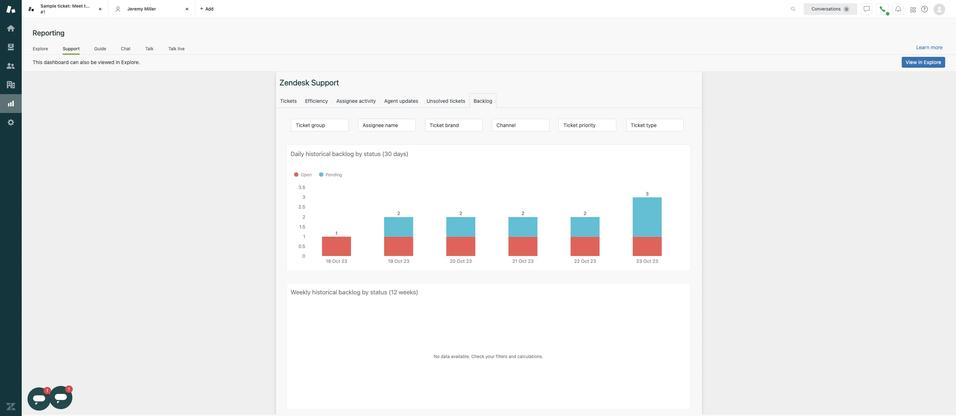 Task type: locate. For each thing, give the bounding box(es) containing it.
get help image
[[922, 6, 929, 12]]

in
[[116, 59, 120, 65], [919, 59, 923, 65]]

explore up this
[[33, 46, 48, 51]]

tab
[[22, 0, 109, 18]]

close image
[[97, 5, 104, 13]]

0 horizontal spatial in
[[116, 59, 120, 65]]

dashboard
[[44, 59, 69, 65]]

learn more link
[[917, 44, 944, 51]]

0 horizontal spatial talk
[[145, 46, 154, 51]]

zendesk products image
[[911, 7, 916, 12]]

1 talk from the left
[[145, 46, 154, 51]]

views image
[[6, 42, 16, 52]]

talk for talk live
[[168, 46, 177, 51]]

2 talk from the left
[[168, 46, 177, 51]]

more
[[932, 44, 944, 50]]

view
[[907, 59, 918, 65]]

in right viewed
[[116, 59, 120, 65]]

1 horizontal spatial explore
[[925, 59, 942, 65]]

in inside button
[[919, 59, 923, 65]]

view in explore button
[[903, 57, 946, 68]]

in right view
[[919, 59, 923, 65]]

jeremy miller
[[127, 6, 156, 12]]

0 horizontal spatial explore
[[33, 46, 48, 51]]

view in explore
[[907, 59, 942, 65]]

this
[[33, 59, 42, 65]]

admin image
[[6, 118, 16, 127]]

talk right chat
[[145, 46, 154, 51]]

explore
[[33, 46, 48, 51], [925, 59, 942, 65]]

talk left live
[[168, 46, 177, 51]]

customers image
[[6, 61, 16, 71]]

chat link
[[121, 46, 131, 54]]

learn more
[[917, 44, 944, 50]]

2 in from the left
[[919, 59, 923, 65]]

1 vertical spatial explore
[[925, 59, 942, 65]]

explore inside button
[[925, 59, 942, 65]]

talk link
[[145, 46, 154, 54]]

1 in from the left
[[116, 59, 120, 65]]

reporting
[[33, 29, 65, 37]]

1 horizontal spatial in
[[919, 59, 923, 65]]

talk
[[145, 46, 154, 51], [168, 46, 177, 51]]

notifications image
[[896, 6, 902, 12]]

main element
[[0, 0, 22, 416]]

zendesk image
[[6, 402, 16, 411]]

1 horizontal spatial talk
[[168, 46, 177, 51]]

support
[[63, 46, 80, 51]]

explore down the learn more link
[[925, 59, 942, 65]]

conversations
[[812, 6, 842, 11]]

guide link
[[94, 46, 106, 54]]

meet
[[72, 3, 83, 9]]

viewed
[[98, 59, 115, 65]]

support link
[[63, 46, 80, 55]]



Task type: vqa. For each thing, say whether or not it's contained in the screenshot.
"Business."
no



Task type: describe. For each thing, give the bounding box(es) containing it.
get started image
[[6, 24, 16, 33]]

guide
[[94, 46, 106, 51]]

chat
[[121, 46, 131, 51]]

also
[[80, 59, 89, 65]]

can
[[70, 59, 79, 65]]

jeremy
[[127, 6, 143, 12]]

#1
[[41, 9, 45, 15]]

miller
[[144, 6, 156, 12]]

talk live
[[168, 46, 185, 51]]

ticket
[[92, 3, 104, 9]]

the
[[84, 3, 91, 9]]

conversations button
[[804, 3, 858, 15]]

sample ticket: meet the ticket #1
[[41, 3, 104, 15]]

be
[[91, 59, 97, 65]]

explore link
[[33, 46, 48, 54]]

live
[[178, 46, 185, 51]]

add button
[[196, 0, 218, 18]]

reporting image
[[6, 99, 16, 108]]

talk for talk
[[145, 46, 154, 51]]

tabs tab list
[[22, 0, 784, 18]]

this dashboard can also be viewed in explore.
[[33, 59, 140, 65]]

jeremy miller tab
[[109, 0, 196, 18]]

tab containing sample ticket: meet the ticket
[[22, 0, 109, 18]]

button displays agent's chat status as invisible. image
[[865, 6, 870, 12]]

explore.
[[121, 59, 140, 65]]

0 vertical spatial explore
[[33, 46, 48, 51]]

learn
[[917, 44, 930, 50]]

zendesk support image
[[6, 5, 16, 14]]

close image
[[184, 5, 191, 13]]

organizations image
[[6, 80, 16, 89]]

add
[[206, 6, 214, 11]]

sample
[[41, 3, 56, 9]]

ticket:
[[58, 3, 71, 9]]

talk live link
[[168, 46, 185, 54]]



